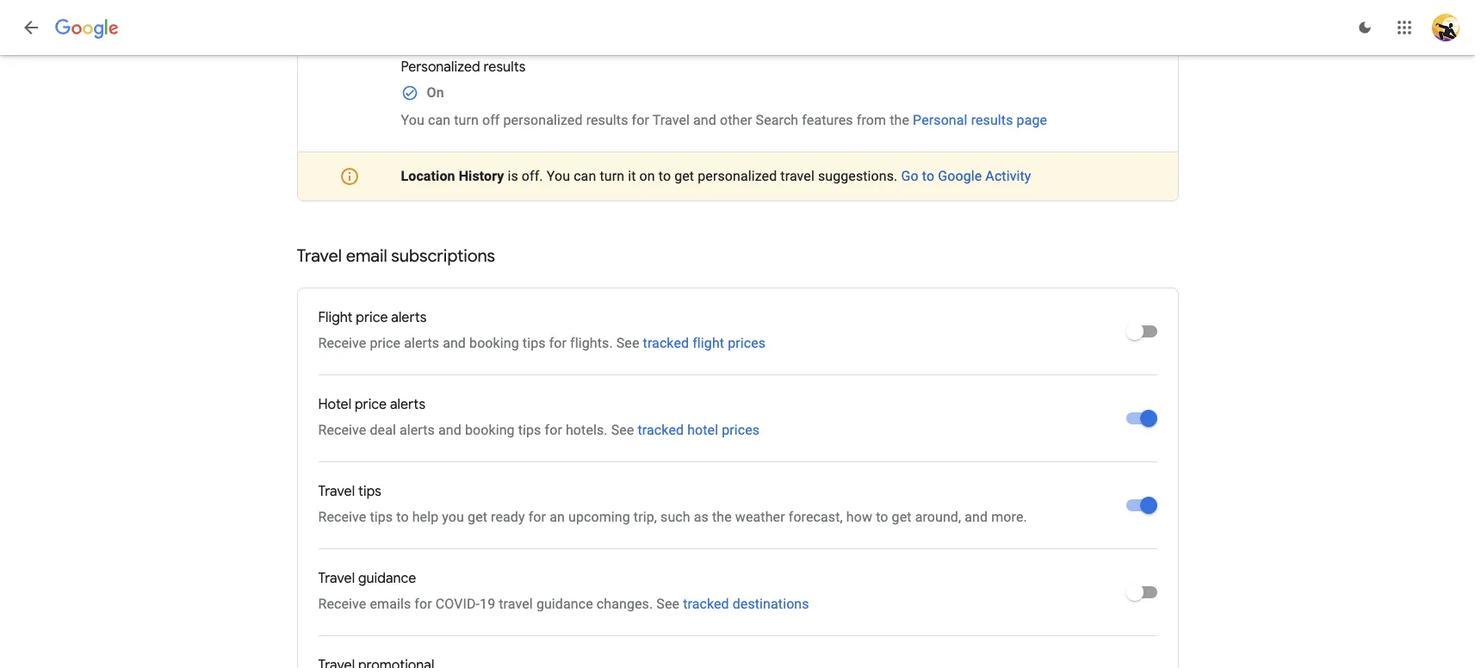 Task type: locate. For each thing, give the bounding box(es) containing it.
for up 'on' on the left top of page
[[632, 112, 650, 128]]

off.
[[522, 168, 543, 184]]

on
[[427, 84, 444, 101]]

see right hotels.
[[611, 422, 634, 439]]

and
[[694, 112, 717, 128], [443, 335, 466, 352], [439, 422, 462, 439], [965, 509, 988, 526]]

1 vertical spatial guidance
[[537, 596, 593, 613]]

1 horizontal spatial the
[[890, 112, 910, 128]]

results left page
[[972, 112, 1014, 128]]

0 vertical spatial guidance
[[358, 570, 416, 588]]

2 receive from the top
[[318, 422, 366, 439]]

can
[[428, 112, 451, 128], [574, 168, 597, 184]]

for inside travel guidance receive emails for covid-19 travel guidance changes. see tracked destinations
[[415, 596, 432, 613]]

travel email subscriptions
[[297, 246, 495, 267]]

see for hotel price alerts
[[611, 422, 634, 439]]

for left an
[[529, 509, 546, 526]]

flight price alerts receive price alerts and booking tips for flights. see tracked flight prices
[[318, 309, 766, 352]]

for left flights.
[[549, 335, 567, 352]]

0 horizontal spatial travel
[[499, 596, 533, 613]]

tracked for hotel price alerts
[[638, 422, 684, 439]]

for
[[632, 112, 650, 128], [549, 335, 567, 352], [545, 422, 563, 439], [529, 509, 546, 526], [415, 596, 432, 613]]

destinations
[[733, 596, 810, 613]]

travel for travel guidance receive emails for covid-19 travel guidance changes. see tracked destinations
[[318, 570, 355, 588]]

tracked inside flight price alerts receive price alerts and booking tips for flights. see tracked flight prices
[[643, 335, 689, 352]]

and inside flight price alerts receive price alerts and booking tips for flights. see tracked flight prices
[[443, 335, 466, 352]]

history
[[459, 168, 504, 184]]

2 vertical spatial see
[[657, 596, 680, 613]]

flight
[[318, 309, 353, 327]]

1 vertical spatial the
[[712, 509, 732, 526]]

hotel
[[688, 422, 719, 439]]

3 receive from the top
[[318, 509, 366, 526]]

personalized right off on the left top of the page
[[504, 112, 583, 128]]

price inside hotel price alerts receive deal alerts and booking tips for hotels. see tracked hotel prices
[[355, 396, 387, 414]]

booking inside flight price alerts receive price alerts and booking tips for flights. see tracked flight prices
[[470, 335, 519, 352]]

tips
[[523, 335, 546, 352], [518, 422, 541, 439], [358, 483, 382, 501], [370, 509, 393, 526]]

results up off on the left top of the page
[[484, 59, 526, 76]]

receive down hotel
[[318, 422, 366, 439]]

4 receive from the top
[[318, 596, 366, 613]]

the right as
[[712, 509, 732, 526]]

1 vertical spatial prices
[[722, 422, 760, 439]]

for inside hotel price alerts receive deal alerts and booking tips for hotels. see tracked hotel prices
[[545, 422, 563, 439]]

2 horizontal spatial get
[[892, 509, 912, 526]]

get right 'on' on the left top of page
[[675, 168, 695, 184]]

such
[[661, 509, 691, 526]]

prices right the flight
[[728, 335, 766, 352]]

you right off. on the left of the page
[[547, 168, 570, 184]]

for right emails
[[415, 596, 432, 613]]

tips left flights.
[[523, 335, 546, 352]]

receive left emails
[[318, 596, 366, 613]]

1 horizontal spatial travel
[[781, 168, 815, 184]]

alerts
[[391, 309, 427, 327], [404, 335, 439, 352], [390, 396, 426, 414], [400, 422, 435, 439]]

see inside travel guidance receive emails for covid-19 travel guidance changes. see tracked destinations
[[657, 596, 680, 613]]

tracked flight prices link
[[643, 335, 766, 352]]

for for travel tips
[[529, 509, 546, 526]]

1 horizontal spatial guidance
[[537, 596, 593, 613]]

receive down flight
[[318, 335, 366, 352]]

to
[[659, 168, 671, 184], [923, 168, 935, 184], [397, 509, 409, 526], [876, 509, 889, 526]]

0 vertical spatial can
[[428, 112, 451, 128]]

see right changes.
[[657, 596, 680, 613]]

how
[[847, 509, 873, 526]]

the inside the travel tips receive tips to help you get ready for an upcoming trip, such as the weather forecast, how to get around, and more.
[[712, 509, 732, 526]]

prices right hotel
[[722, 422, 760, 439]]

ready
[[491, 509, 525, 526]]

more.
[[992, 509, 1028, 526]]

tracked left destinations
[[683, 596, 729, 613]]

prices
[[728, 335, 766, 352], [722, 422, 760, 439]]

get right you
[[468, 509, 488, 526]]

1 vertical spatial travel
[[499, 596, 533, 613]]

travel right 19
[[499, 596, 533, 613]]

personalized down other
[[698, 168, 777, 184]]

turn left off on the left top of the page
[[454, 112, 479, 128]]

the right the from
[[890, 112, 910, 128]]

the
[[890, 112, 910, 128], [712, 509, 732, 526]]

guidance up emails
[[358, 570, 416, 588]]

around,
[[916, 509, 962, 526]]

1 vertical spatial see
[[611, 422, 634, 439]]

0 horizontal spatial personalized
[[504, 112, 583, 128]]

location
[[401, 168, 455, 184]]

can left it
[[574, 168, 597, 184]]

to left help
[[397, 509, 409, 526]]

prices inside hotel price alerts receive deal alerts and booking tips for hotels. see tracked hotel prices
[[722, 422, 760, 439]]

page
[[1017, 112, 1048, 128]]

0 vertical spatial price
[[356, 309, 388, 327]]

1 receive from the top
[[318, 335, 366, 352]]

to right how
[[876, 509, 889, 526]]

0 vertical spatial tracked
[[643, 335, 689, 352]]

0 vertical spatial you
[[401, 112, 425, 128]]

for inside the travel tips receive tips to help you get ready for an upcoming trip, such as the weather forecast, how to get around, and more.
[[529, 509, 546, 526]]

get left around,
[[892, 509, 912, 526]]

booking inside hotel price alerts receive deal alerts and booking tips for hotels. see tracked hotel prices
[[465, 422, 515, 439]]

travel for travel email subscriptions
[[297, 246, 342, 267]]

travel down search
[[781, 168, 815, 184]]

prices for hotel price alerts
[[722, 422, 760, 439]]

19
[[480, 596, 496, 613]]

0 vertical spatial booking
[[470, 335, 519, 352]]

tips left hotels.
[[518, 422, 541, 439]]

help
[[412, 509, 439, 526]]

1 vertical spatial booking
[[465, 422, 515, 439]]

results
[[484, 59, 526, 76], [586, 112, 628, 128], [972, 112, 1014, 128]]

prices inside flight price alerts receive price alerts and booking tips for flights. see tracked flight prices
[[728, 335, 766, 352]]

personalized results
[[401, 59, 526, 76]]

for inside flight price alerts receive price alerts and booking tips for flights. see tracked flight prices
[[549, 335, 567, 352]]

guidance left changes.
[[537, 596, 593, 613]]

1 horizontal spatial can
[[574, 168, 597, 184]]

search
[[756, 112, 799, 128]]

upcoming
[[569, 509, 630, 526]]

receive
[[318, 335, 366, 352], [318, 422, 366, 439], [318, 509, 366, 526], [318, 596, 366, 613]]

1 vertical spatial turn
[[600, 168, 625, 184]]

0 vertical spatial turn
[[454, 112, 479, 128]]

tracked
[[643, 335, 689, 352], [638, 422, 684, 439], [683, 596, 729, 613]]

2 vertical spatial tracked
[[683, 596, 729, 613]]

for left hotels.
[[545, 422, 563, 439]]

you up location
[[401, 112, 425, 128]]

turn left it
[[600, 168, 625, 184]]

and inside hotel price alerts receive deal alerts and booking tips for hotels. see tracked hotel prices
[[439, 422, 462, 439]]

travel inside the travel tips receive tips to help you get ready for an upcoming trip, such as the weather forecast, how to get around, and more.
[[318, 483, 355, 501]]

tips left help
[[370, 509, 393, 526]]

0 vertical spatial travel
[[781, 168, 815, 184]]

1 horizontal spatial turn
[[600, 168, 625, 184]]

an
[[550, 509, 565, 526]]

go
[[902, 168, 919, 184]]

google
[[938, 168, 982, 184]]

1 vertical spatial personalized
[[698, 168, 777, 184]]

0 horizontal spatial can
[[428, 112, 451, 128]]

see
[[617, 335, 640, 352], [611, 422, 634, 439], [657, 596, 680, 613]]

get
[[675, 168, 695, 184], [468, 509, 488, 526], [892, 509, 912, 526]]

tracked left hotel
[[638, 422, 684, 439]]

flight
[[693, 335, 725, 352]]

receive left help
[[318, 509, 366, 526]]

personalized
[[504, 112, 583, 128], [698, 168, 777, 184]]

you
[[401, 112, 425, 128], [547, 168, 570, 184]]

0 vertical spatial the
[[890, 112, 910, 128]]

results up it
[[586, 112, 628, 128]]

0 vertical spatial personalized
[[504, 112, 583, 128]]

tips inside flight price alerts receive price alerts and booking tips for flights. see tracked flight prices
[[523, 335, 546, 352]]

see inside hotel price alerts receive deal alerts and booking tips for hotels. see tracked hotel prices
[[611, 422, 634, 439]]

emails
[[370, 596, 411, 613]]

guidance
[[358, 570, 416, 588], [537, 596, 593, 613]]

0 horizontal spatial results
[[484, 59, 526, 76]]

0 vertical spatial prices
[[728, 335, 766, 352]]

see right flights.
[[617, 335, 640, 352]]

tracked inside hotel price alerts receive deal alerts and booking tips for hotels. see tracked hotel prices
[[638, 422, 684, 439]]

trip,
[[634, 509, 657, 526]]

0 vertical spatial see
[[617, 335, 640, 352]]

travel
[[653, 112, 690, 128], [297, 246, 342, 267], [318, 483, 355, 501], [318, 570, 355, 588]]

turn
[[454, 112, 479, 128], [600, 168, 625, 184]]

hotels.
[[566, 422, 608, 439]]

can down "on"
[[428, 112, 451, 128]]

booking
[[470, 335, 519, 352], [465, 422, 515, 439]]

see for flight price alerts
[[617, 335, 640, 352]]

0 horizontal spatial the
[[712, 509, 732, 526]]

see inside flight price alerts receive price alerts and booking tips for flights. see tracked flight prices
[[617, 335, 640, 352]]

1 horizontal spatial get
[[675, 168, 695, 184]]

hotel
[[318, 396, 352, 414]]

price
[[356, 309, 388, 327], [370, 335, 401, 352], [355, 396, 387, 414]]

hotel price alerts receive deal alerts and booking tips for hotels. see tracked hotel prices
[[318, 396, 760, 439]]

features
[[802, 112, 854, 128]]

0 horizontal spatial get
[[468, 509, 488, 526]]

travel inside travel guidance receive emails for covid-19 travel guidance changes. see tracked destinations
[[499, 596, 533, 613]]

1 vertical spatial tracked
[[638, 422, 684, 439]]

1 horizontal spatial you
[[547, 168, 570, 184]]

2 vertical spatial price
[[355, 396, 387, 414]]

0 horizontal spatial guidance
[[358, 570, 416, 588]]

travel
[[781, 168, 815, 184], [499, 596, 533, 613]]

travel inside travel guidance receive emails for covid-19 travel guidance changes. see tracked destinations
[[318, 570, 355, 588]]

tracked left the flight
[[643, 335, 689, 352]]

weather
[[736, 509, 785, 526]]

changes.
[[597, 596, 653, 613]]



Task type: vqa. For each thing, say whether or not it's contained in the screenshot.
the 2028
no



Task type: describe. For each thing, give the bounding box(es) containing it.
location history is off. you can turn it on to get personalized travel suggestions. go to google activity
[[401, 168, 1032, 184]]

receive inside flight price alerts receive price alerts and booking tips for flights. see tracked flight prices
[[318, 335, 366, 352]]

travel tips receive tips to help you get ready for an upcoming trip, such as the weather forecast, how to get around, and more.
[[318, 483, 1028, 526]]

go back image
[[21, 17, 41, 38]]

booking for flight price alerts
[[470, 335, 519, 352]]

forecast,
[[789, 509, 843, 526]]

travel for travel tips receive tips to help you get ready for an upcoming trip, such as the weather forecast, how to get around, and more.
[[318, 483, 355, 501]]

covid-
[[436, 596, 480, 613]]

email
[[346, 246, 387, 267]]

is
[[508, 168, 518, 184]]

tracked inside travel guidance receive emails for covid-19 travel guidance changes. see tracked destinations
[[683, 596, 729, 613]]

personalized
[[401, 59, 481, 76]]

deal
[[370, 422, 396, 439]]

you
[[442, 509, 464, 526]]

and inside the travel tips receive tips to help you get ready for an upcoming trip, such as the weather forecast, how to get around, and more.
[[965, 509, 988, 526]]

price for hotel
[[355, 396, 387, 414]]

1 vertical spatial you
[[547, 168, 570, 184]]

on
[[640, 168, 655, 184]]

tracked destinations link
[[683, 596, 810, 613]]

receive inside travel guidance receive emails for covid-19 travel guidance changes. see tracked destinations
[[318, 596, 366, 613]]

price for flight
[[356, 309, 388, 327]]

1 vertical spatial can
[[574, 168, 597, 184]]

from
[[857, 112, 887, 128]]

personal
[[913, 112, 968, 128]]

for for flight price alerts
[[549, 335, 567, 352]]

for for hotel price alerts
[[545, 422, 563, 439]]

it
[[628, 168, 636, 184]]

off
[[482, 112, 500, 128]]

0 horizontal spatial you
[[401, 112, 425, 128]]

to right go
[[923, 168, 935, 184]]

receive inside hotel price alerts receive deal alerts and booking tips for hotels. see tracked hotel prices
[[318, 422, 366, 439]]

subscriptions
[[391, 246, 495, 267]]

1 vertical spatial price
[[370, 335, 401, 352]]

flights.
[[570, 335, 613, 352]]

tracked for flight price alerts
[[643, 335, 689, 352]]

travel guidance receive emails for covid-19 travel guidance changes. see tracked destinations
[[318, 570, 810, 613]]

to right 'on' on the left top of page
[[659, 168, 671, 184]]

change appearance image
[[1345, 7, 1386, 48]]

1 horizontal spatial results
[[586, 112, 628, 128]]

suggestions.
[[818, 168, 898, 184]]

booking for hotel price alerts
[[465, 422, 515, 439]]

prices for flight price alerts
[[728, 335, 766, 352]]

other
[[720, 112, 753, 128]]

0 horizontal spatial turn
[[454, 112, 479, 128]]

go to google activity link
[[902, 168, 1032, 184]]

personal results page link
[[913, 112, 1048, 128]]

activity
[[986, 168, 1032, 184]]

tips down deal
[[358, 483, 382, 501]]

1 horizontal spatial personalized
[[698, 168, 777, 184]]

tips inside hotel price alerts receive deal alerts and booking tips for hotels. see tracked hotel prices
[[518, 422, 541, 439]]

receive inside the travel tips receive tips to help you get ready for an upcoming trip, such as the weather forecast, how to get around, and more.
[[318, 509, 366, 526]]

tracked hotel prices link
[[638, 422, 760, 439]]

as
[[694, 509, 709, 526]]

2 horizontal spatial results
[[972, 112, 1014, 128]]

you can turn off personalized results for travel and other search features from the personal results page
[[401, 112, 1048, 128]]



